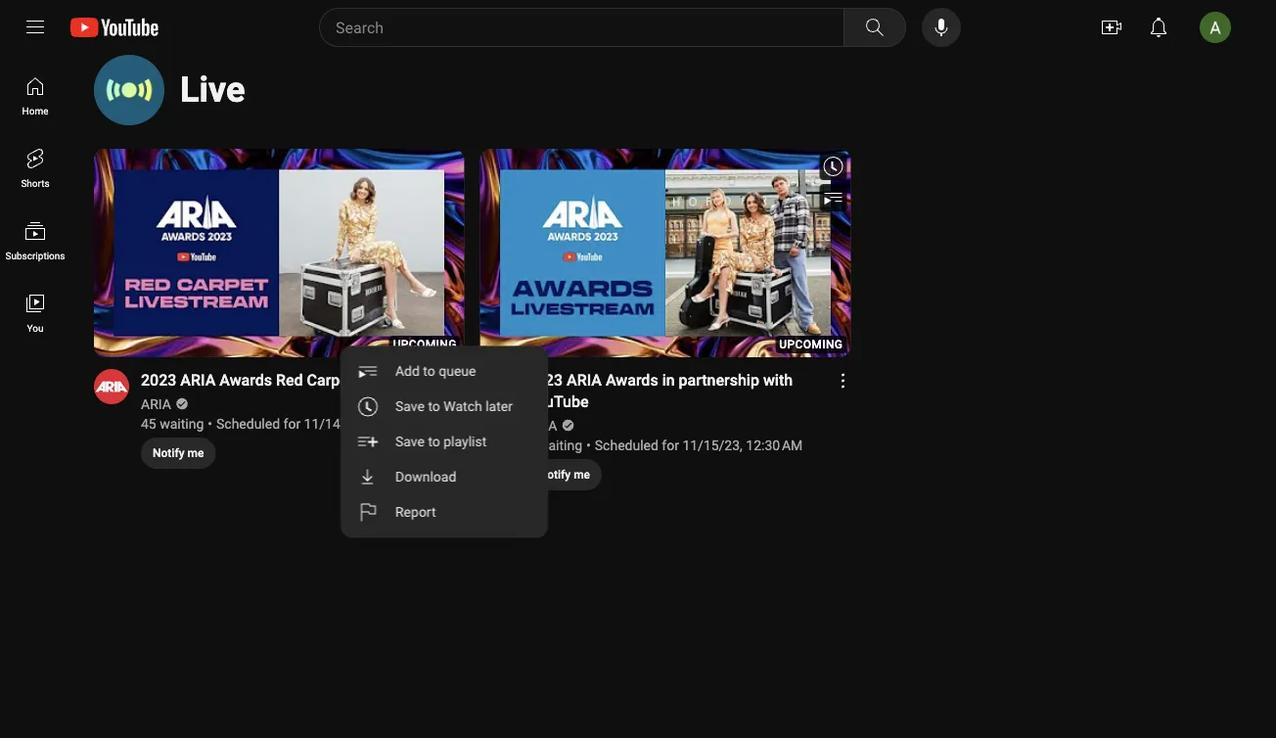 Task type: locate. For each thing, give the bounding box(es) containing it.
2023 up youtube
[[527, 370, 563, 389]]

2023 up 45
[[141, 370, 177, 389]]

notify me down the 45 waiting
[[153, 446, 204, 460]]

to inside option
[[423, 363, 435, 379]]

0 vertical spatial waiting
[[160, 416, 204, 432]]

1 vertical spatial save
[[395, 434, 425, 450]]

upcoming link for red
[[94, 149, 465, 360]]

2 vertical spatial to
[[428, 434, 440, 450]]

list box
[[341, 346, 548, 538]]

awards left red on the bottom left
[[220, 370, 272, 389]]

Notify me text field
[[153, 446, 204, 460]]

0 horizontal spatial scheduled
[[216, 416, 280, 432]]

scheduled down red on the bottom left
[[216, 416, 280, 432]]

waiting right 2
[[538, 437, 582, 453]]

waiting for 2023 aria awards in partnership with youtube
[[538, 437, 582, 453]]

None search field
[[284, 8, 910, 47]]

2023 aria awards in partnership with youtube
[[527, 370, 793, 411]]

me down the 45 waiting
[[187, 446, 204, 460]]

1 vertical spatial waiting
[[538, 437, 582, 453]]

save to playlist
[[395, 434, 487, 450]]

1 horizontal spatial me
[[574, 468, 590, 482]]

scheduled for 11/14/23, 6:30 pm
[[216, 416, 416, 432]]

live main content
[[70, 55, 1261, 545]]

0 horizontal spatial upcoming element
[[393, 338, 457, 351]]

0 vertical spatial aria link
[[141, 394, 172, 414]]

for left 11/15/23,
[[662, 437, 679, 453]]

upcoming link
[[94, 149, 465, 360], [480, 149, 851, 360]]

aria link up 2 waiting
[[527, 416, 559, 436]]

awards
[[220, 370, 272, 389], [606, 370, 658, 389]]

notify down 2 waiting
[[539, 468, 571, 482]]

0 horizontal spatial me
[[187, 446, 204, 460]]

1 2023 from the left
[[141, 370, 177, 389]]

subscriptions link
[[4, 204, 67, 276]]

1 horizontal spatial for
[[662, 437, 679, 453]]

2
[[527, 437, 535, 453]]

1 vertical spatial aria link
[[527, 416, 559, 436]]

aria link up 45
[[141, 394, 172, 414]]

1 horizontal spatial notify me
[[539, 468, 590, 482]]

waiting up notify me text box
[[160, 416, 204, 432]]

1 upcoming from the left
[[393, 338, 457, 351]]

upcoming element up add to queue
[[393, 338, 457, 351]]

2 aria image from the left
[[480, 369, 516, 404]]

to left watch
[[428, 398, 440, 415]]

1 vertical spatial me
[[574, 468, 590, 482]]

2023
[[141, 370, 177, 389], [527, 370, 563, 389]]

to
[[423, 363, 435, 379], [428, 398, 440, 415], [428, 434, 440, 450]]

upcoming up add to queue
[[393, 338, 457, 351]]

0 horizontal spatial aria image
[[94, 369, 129, 404]]

aria
[[180, 370, 216, 389], [567, 370, 602, 389], [141, 396, 171, 412], [527, 417, 557, 434]]

0 horizontal spatial 2023
[[141, 370, 177, 389]]

awards for in
[[606, 370, 658, 389]]

0 horizontal spatial awards
[[220, 370, 272, 389]]

1 aria image from the left
[[94, 369, 129, 404]]

for left the 11/14/23,
[[283, 416, 301, 432]]

save
[[395, 398, 425, 415], [395, 434, 425, 450]]

2 upcoming element from the left
[[779, 338, 843, 351]]

Notify me text field
[[539, 468, 590, 482]]

save up 6:30 pm
[[395, 398, 425, 415]]

upcoming element up with
[[779, 338, 843, 351]]

upcoming up with
[[779, 338, 843, 351]]

1 vertical spatial notify me
[[539, 468, 590, 482]]

scheduled down 2023 aria awards in partnership with youtube
[[595, 437, 659, 453]]

upcoming element for 2023 aria awards in partnership with youtube
[[779, 338, 843, 351]]

1 save from the top
[[395, 398, 425, 415]]

0 vertical spatial notify
[[153, 446, 185, 460]]

notify me down 2 waiting
[[539, 468, 590, 482]]

report
[[395, 504, 436, 520]]

2 upcoming link from the left
[[480, 149, 851, 360]]

1 horizontal spatial upcoming link
[[480, 149, 851, 360]]

0 horizontal spatial waiting
[[160, 416, 204, 432]]

1 upcoming element from the left
[[393, 338, 457, 351]]

red
[[276, 370, 303, 389]]

to right add
[[423, 363, 435, 379]]

1 horizontal spatial upcoming element
[[779, 338, 843, 351]]

1 horizontal spatial notify
[[539, 468, 571, 482]]

2023 aria awards red carpet #livestream link
[[141, 369, 440, 391]]

1 upcoming link from the left
[[94, 149, 465, 360]]

Search text field
[[336, 15, 840, 40]]

scheduled
[[216, 416, 280, 432], [595, 437, 659, 453]]

2 awards from the left
[[606, 370, 658, 389]]

1 horizontal spatial aria image
[[480, 369, 516, 404]]

for
[[283, 416, 301, 432], [662, 437, 679, 453]]

awards left in
[[606, 370, 658, 389]]

notify me button
[[141, 438, 216, 469], [527, 459, 602, 490]]

notify down the 45 waiting
[[153, 446, 185, 460]]

0 vertical spatial scheduled
[[216, 416, 280, 432]]

1 horizontal spatial upcoming
[[779, 338, 843, 351]]

2 2023 from the left
[[527, 370, 563, 389]]

notify me button down 2 waiting
[[527, 459, 602, 490]]

notify
[[153, 446, 185, 460], [539, 468, 571, 482]]

upcoming element
[[393, 338, 457, 351], [779, 338, 843, 351]]

for for in
[[662, 437, 679, 453]]

6:30 pm
[[368, 416, 416, 432]]

2 upcoming from the left
[[779, 338, 843, 351]]

1 horizontal spatial 2023
[[527, 370, 563, 389]]

notify me button for 2023 aria awards red carpet #livestream
[[141, 438, 216, 469]]

waiting
[[160, 416, 204, 432], [538, 437, 582, 453]]

0 horizontal spatial for
[[283, 416, 301, 432]]

0 vertical spatial to
[[423, 363, 435, 379]]

45 waiting
[[141, 416, 204, 432]]

to left playlist
[[428, 434, 440, 450]]

1 vertical spatial scheduled
[[595, 437, 659, 453]]

shorts
[[21, 177, 50, 189]]

aria up youtube
[[567, 370, 602, 389]]

shorts link
[[4, 131, 67, 204]]

0 horizontal spatial notify me button
[[141, 438, 216, 469]]

aria inside 2023 aria awards in partnership with youtube
[[567, 370, 602, 389]]

notify me
[[153, 446, 204, 460], [539, 468, 590, 482]]

2 save from the top
[[395, 434, 425, 450]]

scheduled for 11/15/23, 12:30 am
[[595, 437, 803, 453]]

1 vertical spatial to
[[428, 398, 440, 415]]

1 horizontal spatial awards
[[606, 370, 658, 389]]

awards inside 2023 aria awards in partnership with youtube
[[606, 370, 658, 389]]

me
[[187, 446, 204, 460], [574, 468, 590, 482]]

notify me button down the 45 waiting
[[141, 438, 216, 469]]

aria link
[[141, 394, 172, 414], [527, 416, 559, 436]]

1 horizontal spatial waiting
[[538, 437, 582, 453]]

1 vertical spatial notify
[[539, 468, 571, 482]]

add to queue
[[395, 363, 476, 379]]

0 vertical spatial notify me
[[153, 446, 204, 460]]

me down 2 waiting
[[574, 468, 590, 482]]

0 vertical spatial for
[[283, 416, 301, 432]]

save down 6:30 pm
[[395, 434, 425, 450]]

#livestream
[[357, 370, 440, 389]]

upcoming
[[393, 338, 457, 351], [779, 338, 843, 351]]

0 vertical spatial save
[[395, 398, 425, 415]]

0 horizontal spatial aria link
[[141, 394, 172, 414]]

1 awards from the left
[[220, 370, 272, 389]]

1 horizontal spatial scheduled
[[595, 437, 659, 453]]

1 horizontal spatial aria link
[[527, 416, 559, 436]]

0 horizontal spatial upcoming link
[[94, 149, 465, 360]]

home
[[22, 105, 48, 116]]

1 vertical spatial for
[[662, 437, 679, 453]]

2023 aria awards in partnership with youtube link
[[527, 369, 827, 412]]

1 horizontal spatial notify me button
[[527, 459, 602, 490]]

partnership
[[679, 370, 760, 389]]

2023 inside 2023 aria awards in partnership with youtube
[[527, 370, 563, 389]]

0 vertical spatial me
[[187, 446, 204, 460]]

2023 aria awards red carpet #livestream by aria no views element
[[141, 369, 440, 391]]

aria image
[[94, 369, 129, 404], [480, 369, 516, 404]]

0 horizontal spatial upcoming
[[393, 338, 457, 351]]

scheduled for red
[[216, 416, 280, 432]]

0 horizontal spatial notify
[[153, 446, 185, 460]]

carpet
[[307, 370, 354, 389]]

0 horizontal spatial notify me
[[153, 446, 204, 460]]

in
[[662, 370, 675, 389]]

with
[[763, 370, 793, 389]]



Task type: vqa. For each thing, say whether or not it's contained in the screenshot.
the Notify me button
yes



Task type: describe. For each thing, give the bounding box(es) containing it.
upcoming link for in
[[480, 149, 851, 360]]

2023 for 2023 aria awards red carpet #livestream
[[141, 370, 177, 389]]

playlist
[[444, 434, 487, 450]]

aria up 2
[[527, 417, 557, 434]]

later
[[486, 398, 513, 415]]

aria link for 2023 aria awards in partnership with youtube
[[527, 416, 559, 436]]

Live text field
[[180, 69, 245, 111]]

to for watch
[[428, 398, 440, 415]]

live
[[180, 69, 245, 111]]

list box containing add to queue
[[341, 346, 548, 538]]

awards for red
[[220, 370, 272, 389]]

add to queue option
[[341, 354, 548, 389]]

notify me button for 2023 aria awards in partnership with youtube
[[527, 459, 602, 490]]

home link
[[4, 59, 67, 131]]

scheduled for in
[[595, 437, 659, 453]]

save for save to watch later
[[395, 398, 425, 415]]

notify for 2023 aria awards in partnership with youtube
[[539, 468, 571, 482]]

upcoming for with
[[779, 338, 843, 351]]

youtube
[[527, 392, 589, 411]]

queue
[[439, 363, 476, 379]]

2023 aria awards in partnership with youtube by aria no views element
[[527, 369, 827, 412]]

2023 for 2023 aria awards in partnership with youtube
[[527, 370, 563, 389]]

you link
[[4, 276, 67, 348]]

save to playlist option
[[341, 424, 548, 460]]

45
[[141, 416, 156, 432]]

notify me for 2023 aria awards in partnership with youtube
[[539, 468, 590, 482]]

avatar image image
[[1200, 12, 1231, 43]]

save to watch later
[[395, 398, 513, 415]]

11/15/23,
[[683, 437, 743, 453]]

to for playlist
[[428, 434, 440, 450]]

2 waiting
[[527, 437, 582, 453]]

aria up 45
[[141, 396, 171, 412]]

for for red
[[283, 416, 301, 432]]

download option
[[341, 460, 548, 495]]

watch
[[444, 398, 482, 415]]

2023 aria awards red carpet #livestream
[[141, 370, 440, 389]]

save for save to playlist
[[395, 434, 425, 450]]

add
[[395, 363, 420, 379]]

me for 2023 aria awards in partnership with youtube
[[574, 468, 590, 482]]

12:30 am
[[746, 437, 803, 453]]

aria image for 2023 aria awards red carpet #livestream
[[94, 369, 129, 404]]

waiting for 2023 aria awards red carpet #livestream
[[160, 416, 204, 432]]

to for queue
[[423, 363, 435, 379]]

notify for 2023 aria awards red carpet #livestream
[[153, 446, 185, 460]]

aria image for 2023 aria awards in partnership with youtube
[[480, 369, 516, 404]]

notify me for 2023 aria awards red carpet #livestream
[[153, 446, 204, 460]]

you
[[27, 322, 44, 334]]

11/14/23,
[[304, 416, 364, 432]]

subscriptions
[[5, 250, 65, 261]]

save to watch later option
[[341, 389, 548, 424]]

report option
[[341, 495, 548, 530]]

aria link for 2023 aria awards red carpet #livestream
[[141, 394, 172, 414]]

me for 2023 aria awards red carpet #livestream
[[187, 446, 204, 460]]

upcoming for #livestream
[[393, 338, 457, 351]]

upcoming element for 2023 aria awards red carpet #livestream
[[393, 338, 457, 351]]

aria up the 45 waiting
[[180, 370, 216, 389]]

download
[[395, 469, 456, 485]]



